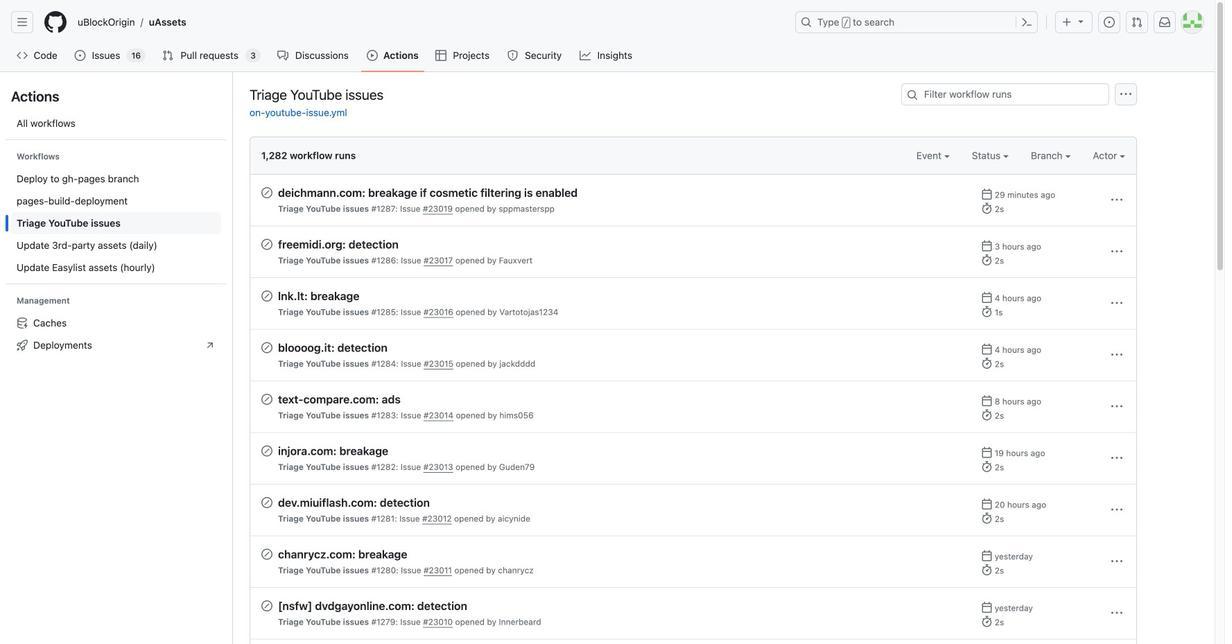 Task type: describe. For each thing, give the bounding box(es) containing it.
kebab horizontal image
[[1121, 89, 1132, 100]]

git pull request image for issue opened icon
[[162, 50, 174, 61]]

calendar image for run duration icon associated with sixth skipped image from the top of the page
[[982, 550, 993, 562]]

show options image for 3rd skipped image from the bottom's calendar icon
[[1112, 453, 1123, 464]]

git pull request image for issue opened image
[[1132, 17, 1143, 28]]

run duration image for fourth calendar image from the bottom
[[982, 255, 993, 266]]

skipped image for fourth calendar image from the bottom
[[262, 239, 273, 250]]

0 vertical spatial list
[[72, 11, 787, 33]]

notifications image
[[1160, 17, 1171, 28]]

calendar image for fifth skipped image from the bottom of the page
[[982, 292, 993, 303]]

show options image for calendar icon corresponding to fifth skipped image from the bottom of the page
[[1112, 298, 1123, 309]]

Filter workflow runs search field
[[902, 83, 1110, 105]]

show options image for calendar image for run duration icon associated with sixth skipped image from the top of the page
[[1112, 556, 1123, 567]]

3 run duration image from the top
[[982, 358, 993, 369]]

run duration image for 2nd skipped image from the bottom of the page calendar icon
[[982, 513, 993, 524]]

skipped image for 2nd calendar icon from the top of the page
[[262, 342, 273, 353]]

calendar image for 2nd skipped image from the bottom of the page
[[982, 499, 993, 510]]

comment discussion image
[[277, 50, 289, 61]]

4 skipped image from the top
[[262, 446, 273, 457]]

calendar image for 3rd skipped image from the bottom
[[982, 447, 993, 458]]

plus image
[[1062, 17, 1073, 28]]

1 skipped image from the top
[[262, 187, 273, 198]]



Task type: vqa. For each thing, say whether or not it's contained in the screenshot.
the middle Built by
no



Task type: locate. For each thing, give the bounding box(es) containing it.
code image
[[17, 50, 28, 61]]

command palette image
[[1022, 17, 1033, 28]]

2 run duration image from the top
[[982, 306, 993, 317]]

0 vertical spatial show options image
[[1112, 349, 1123, 361]]

show options image for fourth calendar image from the bottom
[[1112, 246, 1123, 257]]

5 show options image from the top
[[1112, 453, 1123, 464]]

0 vertical spatial run duration image
[[982, 255, 993, 266]]

1 show options image from the top
[[1112, 194, 1123, 206]]

1 vertical spatial show options image
[[1112, 556, 1123, 567]]

3 show options image from the top
[[1112, 298, 1123, 309]]

skipped image
[[262, 187, 273, 198], [262, 291, 273, 302], [262, 394, 273, 405], [262, 446, 273, 457], [262, 497, 273, 508], [262, 549, 273, 560]]

run duration image for fifth skipped image from the bottom of the page
[[982, 306, 993, 317]]

skipped image for 6th run duration icon's calendar image
[[262, 601, 273, 612]]

5 calendar image from the top
[[982, 602, 993, 613]]

homepage image
[[44, 11, 67, 33]]

3 calendar image from the top
[[982, 447, 993, 458]]

run duration image for 3rd skipped image from the bottom's calendar icon
[[982, 461, 993, 472]]

0 vertical spatial git pull request image
[[1132, 17, 1143, 28]]

1 show options image from the top
[[1112, 349, 1123, 361]]

2 vertical spatial list
[[11, 312, 221, 357]]

shield image
[[507, 50, 519, 61]]

list
[[72, 11, 787, 33], [11, 168, 221, 279], [11, 312, 221, 357]]

issue opened image
[[1104, 17, 1115, 28]]

6 show options image from the top
[[1112, 504, 1123, 516]]

2 skipped image from the top
[[262, 291, 273, 302]]

1 run duration image from the top
[[982, 255, 993, 266]]

calendar image for run duration icon for fourth skipped image from the bottom of the page
[[982, 395, 993, 407]]

5 run duration image from the top
[[982, 565, 993, 576]]

2 show options image from the top
[[1112, 246, 1123, 257]]

1 vertical spatial run duration image
[[982, 461, 993, 472]]

2 show options image from the top
[[1112, 556, 1123, 567]]

calendar image
[[982, 292, 993, 303], [982, 344, 993, 355], [982, 447, 993, 458], [982, 499, 993, 510]]

4 calendar image from the top
[[982, 550, 993, 562]]

2 vertical spatial run duration image
[[982, 513, 993, 524]]

search image
[[907, 89, 918, 101]]

run duration image
[[982, 203, 993, 214], [982, 306, 993, 317], [982, 358, 993, 369], [982, 410, 993, 421], [982, 565, 993, 576], [982, 616, 993, 627]]

3 run duration image from the top
[[982, 513, 993, 524]]

skipped image
[[262, 239, 273, 250], [262, 342, 273, 353], [262, 601, 273, 612]]

7 show options image from the top
[[1112, 608, 1123, 619]]

show options image for 2nd calendar icon from the top of the page
[[1112, 349, 1123, 361]]

3 skipped image from the top
[[262, 601, 273, 612]]

4 show options image from the top
[[1112, 401, 1123, 412]]

4 run duration image from the top
[[982, 410, 993, 421]]

6 run duration image from the top
[[982, 616, 993, 627]]

1 skipped image from the top
[[262, 239, 273, 250]]

show options image for 2nd skipped image from the bottom of the page calendar icon
[[1112, 504, 1123, 516]]

run duration image for sixth skipped image from the top of the page
[[982, 565, 993, 576]]

None search field
[[902, 83, 1110, 105]]

5 skipped image from the top
[[262, 497, 273, 508]]

2 skipped image from the top
[[262, 342, 273, 353]]

show options image
[[1112, 349, 1123, 361], [1112, 556, 1123, 567]]

run duration image for fourth skipped image from the bottom of the page
[[982, 410, 993, 421]]

3 calendar image from the top
[[982, 395, 993, 407]]

issue opened image
[[75, 50, 86, 61]]

calendar image
[[982, 189, 993, 200], [982, 240, 993, 251], [982, 395, 993, 407], [982, 550, 993, 562], [982, 602, 993, 613]]

show options image
[[1112, 194, 1123, 206], [1112, 246, 1123, 257], [1112, 298, 1123, 309], [1112, 401, 1123, 412], [1112, 453, 1123, 464], [1112, 504, 1123, 516], [1112, 608, 1123, 619]]

2 calendar image from the top
[[982, 344, 993, 355]]

1 run duration image from the top
[[982, 203, 993, 214]]

1 vertical spatial list
[[11, 168, 221, 279]]

run duration image for 1st skipped image from the top of the page
[[982, 203, 993, 214]]

run duration image
[[982, 255, 993, 266], [982, 461, 993, 472], [982, 513, 993, 524]]

3 skipped image from the top
[[262, 394, 273, 405]]

0 vertical spatial skipped image
[[262, 239, 273, 250]]

1 vertical spatial skipped image
[[262, 342, 273, 353]]

show options image for 6th run duration icon's calendar image
[[1112, 608, 1123, 619]]

1 horizontal spatial git pull request image
[[1132, 17, 1143, 28]]

play image
[[367, 50, 378, 61]]

2 vertical spatial skipped image
[[262, 601, 273, 612]]

2 calendar image from the top
[[982, 240, 993, 251]]

graph image
[[580, 50, 591, 61]]

4 calendar image from the top
[[982, 499, 993, 510]]

2 run duration image from the top
[[982, 461, 993, 472]]

calendar image for run duration icon related to 1st skipped image from the top of the page
[[982, 189, 993, 200]]

calendar image for 6th run duration icon
[[982, 602, 993, 613]]

6 skipped image from the top
[[262, 549, 273, 560]]

show options image for calendar image associated with run duration icon for fourth skipped image from the bottom of the page
[[1112, 401, 1123, 412]]

triangle down image
[[1076, 16, 1087, 27]]

table image
[[436, 50, 447, 61]]

1 calendar image from the top
[[982, 189, 993, 200]]

0 horizontal spatial git pull request image
[[162, 50, 174, 61]]

git pull request image
[[1132, 17, 1143, 28], [162, 50, 174, 61]]

1 vertical spatial git pull request image
[[162, 50, 174, 61]]

1 calendar image from the top
[[982, 292, 993, 303]]

show options image for calendar image related to run duration icon related to 1st skipped image from the top of the page
[[1112, 194, 1123, 206]]



